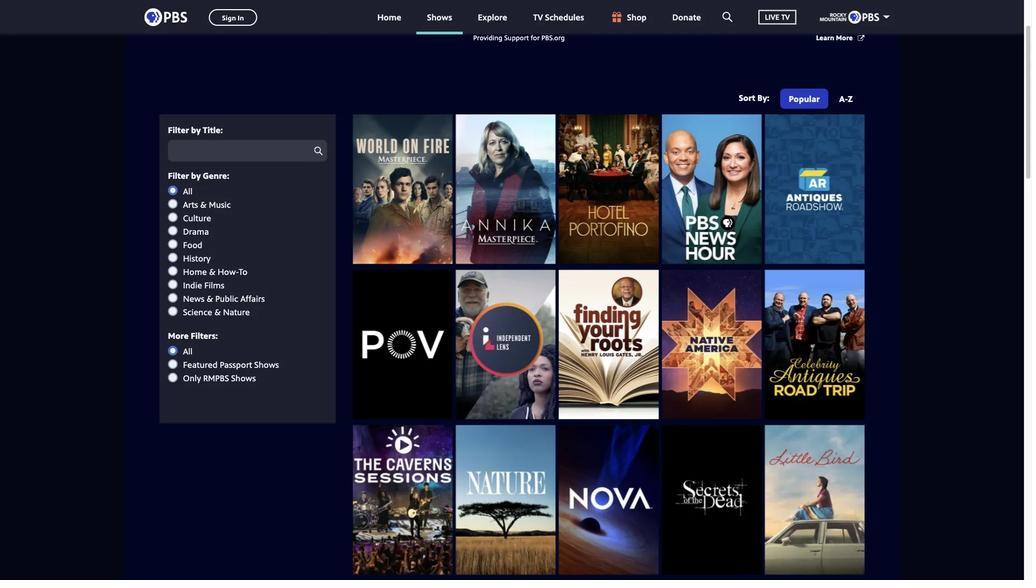 Task type: describe. For each thing, give the bounding box(es) containing it.
0 horizontal spatial tv
[[533, 11, 543, 23]]

title:
[[203, 124, 223, 136]]

providing support for pbs.org
[[474, 33, 565, 42]]

food
[[183, 239, 202, 251]]

nature image
[[456, 426, 556, 576]]

pbs newshour image
[[662, 115, 762, 265]]

independent lens image
[[456, 270, 556, 420]]

annika image
[[456, 115, 556, 265]]

rmpbs image
[[820, 11, 880, 24]]

1 horizontal spatial tv
[[782, 12, 790, 22]]

advertisement region
[[474, 0, 865, 28]]

& down films
[[207, 293, 213, 305]]

history
[[183, 253, 211, 264]]

by for title:
[[191, 124, 201, 136]]

sort
[[739, 92, 756, 104]]

home link
[[367, 0, 412, 34]]

only
[[183, 373, 201, 385]]

filter by title:
[[168, 124, 223, 136]]

sort by:
[[739, 92, 770, 104]]

pbs image
[[144, 5, 187, 29]]

antiques roadshow image
[[765, 115, 865, 265]]

for
[[531, 33, 540, 42]]

a-
[[840, 93, 848, 105]]

tv schedules
[[533, 11, 584, 23]]

pbs.org
[[542, 33, 565, 42]]

filter for filter by title:
[[168, 124, 189, 136]]

world on fire image
[[353, 115, 453, 265]]

affairs
[[241, 293, 265, 305]]

schedules
[[545, 11, 584, 23]]

by:
[[758, 92, 770, 104]]

& up films
[[209, 266, 216, 278]]

more inside "link"
[[836, 33, 853, 42]]

live tv link
[[748, 0, 808, 34]]

secrets of the dead image
[[662, 426, 762, 576]]

rmpbs
[[203, 373, 229, 385]]

a-z
[[840, 93, 853, 105]]

culture
[[183, 213, 211, 224]]

Filter by Title: text field
[[168, 140, 327, 162]]

sort by: element
[[778, 89, 862, 112]]

more filters: all featured passport shows only rmpbs shows
[[168, 331, 279, 385]]



Task type: locate. For each thing, give the bounding box(es) containing it.
finding your roots image
[[559, 270, 659, 420]]

filter up arts
[[168, 170, 189, 182]]

live tv
[[765, 12, 790, 22]]

tv right the live
[[782, 12, 790, 22]]

more filters: element
[[168, 346, 327, 385]]

all
[[183, 186, 193, 197], [183, 346, 193, 358]]

search image
[[723, 12, 733, 22]]

2 by from the top
[[191, 170, 201, 182]]

filter inside the filter by genre: all arts & music culture drama food history home & how-to indie films news & public affairs science & nature
[[168, 170, 189, 182]]

z
[[848, 93, 853, 105]]

pov image
[[353, 270, 453, 420]]

home down history
[[183, 266, 207, 278]]

0 horizontal spatial home
[[183, 266, 207, 278]]

support
[[505, 33, 529, 42]]

tv up for
[[533, 11, 543, 23]]

by left genre:
[[191, 170, 201, 182]]

1 vertical spatial filter
[[168, 170, 189, 182]]

news
[[183, 293, 205, 305]]

little bird image
[[765, 426, 865, 576]]

shows right 'passport'
[[254, 360, 279, 371]]

0 horizontal spatial more
[[168, 331, 189, 342]]

public
[[215, 293, 238, 305]]

0 vertical spatial shows
[[427, 11, 452, 23]]

indie
[[183, 280, 202, 291]]

celebrity antiques road trip image
[[765, 270, 865, 420]]

1 vertical spatial shows
[[254, 360, 279, 371]]

shop
[[627, 11, 647, 23]]

donate link
[[662, 0, 712, 34]]

by for genre:
[[191, 170, 201, 182]]

& right arts
[[200, 199, 207, 211]]

shows inside shows 'link'
[[427, 11, 452, 23]]

learn more
[[817, 33, 853, 42]]

2 filter from the top
[[168, 170, 189, 182]]

explore link
[[467, 0, 518, 34]]

popular
[[789, 93, 820, 105]]

nature
[[223, 307, 250, 318]]

hotel portofino image
[[559, 115, 659, 265]]

filter by genre: element
[[168, 186, 327, 318]]

films
[[204, 280, 225, 291]]

shop link
[[599, 0, 658, 34]]

shows right "home" link
[[427, 11, 452, 23]]

nova image
[[559, 426, 659, 576]]

filter
[[168, 124, 189, 136], [168, 170, 189, 182]]

0 vertical spatial filter
[[168, 124, 189, 136]]

all up arts
[[183, 186, 193, 197]]

filters:
[[191, 331, 218, 342]]

1 by from the top
[[191, 124, 201, 136]]

1 horizontal spatial more
[[836, 33, 853, 42]]

all up featured
[[183, 346, 193, 358]]

to
[[239, 266, 248, 278]]

2 all from the top
[[183, 346, 193, 358]]

all inside the filter by genre: all arts & music culture drama food history home & how-to indie films news & public affairs science & nature
[[183, 186, 193, 197]]

genre:
[[203, 170, 229, 182]]

home left shows 'link'
[[378, 11, 402, 23]]

how-
[[218, 266, 239, 278]]

1 filter from the top
[[168, 124, 189, 136]]

learn more link
[[817, 33, 865, 43]]

more left filters:
[[168, 331, 189, 342]]

science
[[183, 307, 212, 318]]

native america image
[[662, 270, 762, 420]]

music
[[209, 199, 231, 211]]

0 vertical spatial more
[[836, 33, 853, 42]]

featured
[[183, 360, 218, 371]]

shows link
[[417, 0, 463, 34]]

more inside more filters: all featured passport shows only rmpbs shows
[[168, 331, 189, 342]]

& down public
[[215, 307, 221, 318]]

more
[[836, 33, 853, 42], [168, 331, 189, 342]]

filter by genre: all arts & music culture drama food history home & how-to indie films news & public affairs science & nature
[[168, 170, 265, 318]]

learn
[[817, 33, 835, 42]]

tv schedules link
[[523, 0, 595, 34]]

filter for filter by genre: all arts & music culture drama food history home & how-to indie films news & public affairs science & nature
[[168, 170, 189, 182]]

by
[[191, 124, 201, 136], [191, 170, 201, 182]]

the caverns sessions image
[[353, 426, 453, 576]]

shows
[[427, 11, 452, 23], [254, 360, 279, 371], [231, 373, 256, 385]]

home
[[378, 11, 402, 23], [183, 266, 207, 278]]

1 vertical spatial by
[[191, 170, 201, 182]]

by left title:
[[191, 124, 201, 136]]

shows down 'passport'
[[231, 373, 256, 385]]

&
[[200, 199, 207, 211], [209, 266, 216, 278], [207, 293, 213, 305], [215, 307, 221, 318]]

0 vertical spatial by
[[191, 124, 201, 136]]

donate
[[673, 11, 701, 23]]

tv
[[533, 11, 543, 23], [782, 12, 790, 22]]

filter left title:
[[168, 124, 189, 136]]

all inside more filters: all featured passport shows only rmpbs shows
[[183, 346, 193, 358]]

more right learn
[[836, 33, 853, 42]]

explore
[[478, 11, 508, 23]]

1 horizontal spatial home
[[378, 11, 402, 23]]

by inside the filter by genre: all arts & music culture drama food history home & how-to indie films news & public affairs science & nature
[[191, 170, 201, 182]]

passport
[[220, 360, 252, 371]]

home inside the filter by genre: all arts & music culture drama food history home & how-to indie films news & public affairs science & nature
[[183, 266, 207, 278]]

providing
[[474, 33, 503, 42]]

live
[[765, 12, 780, 22]]

arts
[[183, 199, 198, 211]]

1 vertical spatial all
[[183, 346, 193, 358]]

2 vertical spatial shows
[[231, 373, 256, 385]]

drama
[[183, 226, 209, 238]]

1 vertical spatial home
[[183, 266, 207, 278]]

0 vertical spatial home
[[378, 11, 402, 23]]

1 vertical spatial more
[[168, 331, 189, 342]]

1 all from the top
[[183, 186, 193, 197]]

0 vertical spatial all
[[183, 186, 193, 197]]



Task type: vqa. For each thing, say whether or not it's contained in the screenshot.
THE BY:
yes



